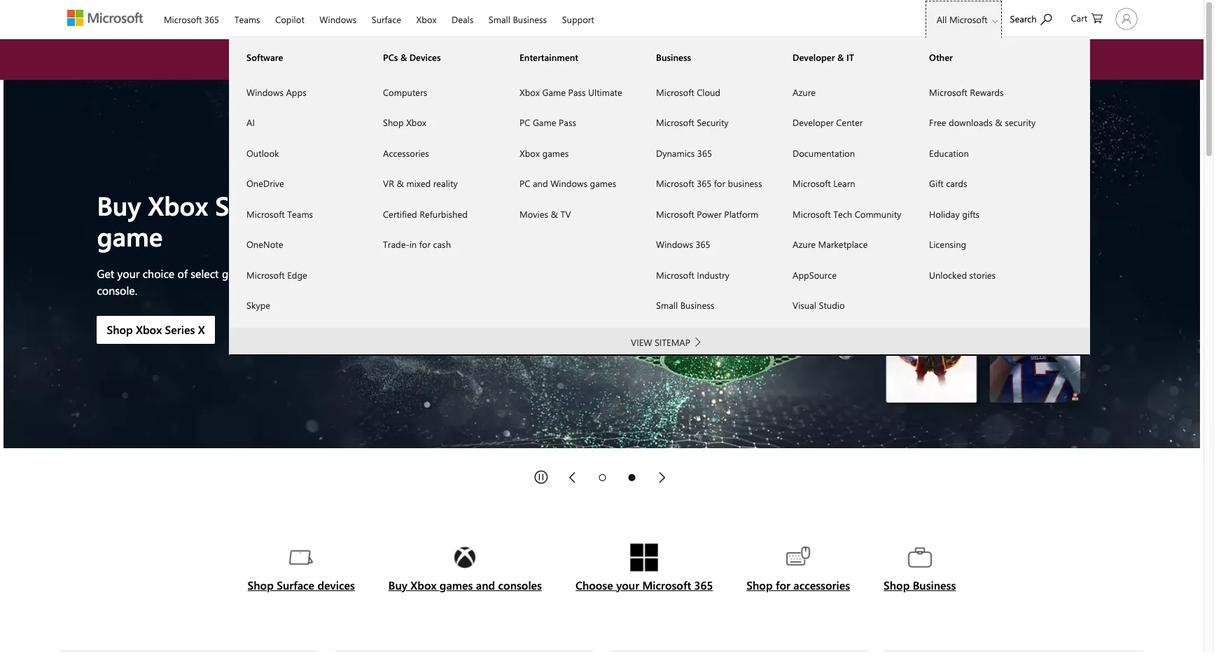 Task type: vqa. For each thing, say whether or not it's contained in the screenshot.


Task type: locate. For each thing, give the bounding box(es) containing it.
0 vertical spatial your
[[117, 266, 140, 281]]

1 horizontal spatial games
[[542, 147, 569, 159]]

apr
[[691, 52, 712, 67]]

marketplace
[[818, 238, 868, 250]]

windows for windows
[[320, 13, 357, 25]]

xbox series x with forza horizon 5 standard edition, u f c 5, mortal kombat 1, and madden 24. image
[[4, 80, 1201, 454]]

0 vertical spatial game
[[542, 86, 566, 98]]

microsoft for microsoft teams
[[247, 208, 285, 220]]

small business inside the business element
[[656, 299, 715, 311]]

& for vr & mixed reality
[[397, 177, 404, 189]]

1 vertical spatial teams
[[287, 208, 313, 220]]

pc for pc and windows games
[[520, 177, 531, 189]]

1 vertical spatial small business
[[656, 299, 715, 311]]

support
[[562, 13, 594, 25]]

1 vertical spatial your
[[616, 578, 640, 593]]

& right pcs
[[401, 51, 407, 63]]

a
[[367, 187, 380, 222], [352, 266, 357, 281]]

microsoft industry link
[[640, 260, 776, 290]]

holiday gifts link
[[913, 199, 1049, 229]]

microsoft inside other element
[[930, 86, 968, 98]]

buy
[[522, 52, 541, 67], [97, 187, 141, 222], [389, 578, 408, 593]]

pass for xbox game pass ultimate
[[568, 86, 586, 98]]

unlocked stories
[[930, 269, 996, 281]]

microsoft security link
[[640, 107, 776, 138]]

education link
[[913, 138, 1049, 168]]

& inside heading
[[838, 51, 844, 63]]

games down xbox games link
[[590, 177, 617, 189]]

0 horizontal spatial your
[[117, 266, 140, 281]]

1 vertical spatial a
[[352, 266, 357, 281]]

1 vertical spatial small business link
[[640, 290, 776, 320]]

refurbished
[[420, 208, 468, 220]]

a surface laptop studio 2. image
[[60, 650, 318, 652]]

0 vertical spatial pc
[[520, 116, 531, 128]]

developer & it element
[[776, 76, 913, 320]]

microsoft for microsoft learn
[[793, 177, 831, 189]]

& left it
[[838, 51, 844, 63]]

series inside get your choice of select game when you purchase a new xbox series x console.
[[412, 266, 441, 281]]

0 horizontal spatial for
[[419, 238, 431, 250]]

developer inside heading
[[793, 51, 835, 63]]

copilot link
[[269, 1, 311, 34]]

0%
[[672, 52, 688, 67]]

pass
[[568, 86, 586, 98], [559, 116, 576, 128]]

0 horizontal spatial series
[[165, 322, 195, 337]]

x down cash
[[444, 266, 451, 281]]

merry reasons to shop now: buy now, pay later. as low as 0% apr + price protection link
[[378, 51, 826, 68]]

1 horizontal spatial game
[[222, 266, 250, 281]]

xbox link
[[410, 1, 443, 34]]

1 vertical spatial surface
[[277, 578, 315, 593]]

other heading
[[913, 38, 1049, 77]]

game
[[97, 219, 163, 253], [222, 266, 250, 281]]

windows down xbox games link
[[551, 177, 588, 189]]

1 horizontal spatial teams
[[287, 208, 313, 220]]

pc up movies
[[520, 177, 531, 189]]

1 vertical spatial pc
[[520, 177, 531, 189]]

ai
[[247, 116, 255, 128]]

& inside heading
[[401, 51, 407, 63]]

1 horizontal spatial small
[[656, 299, 678, 311]]

movies
[[520, 208, 548, 220]]

365
[[205, 13, 219, 25], [698, 147, 712, 159], [697, 177, 712, 189], [696, 238, 711, 250], [695, 578, 713, 593]]

certified refurbished link
[[366, 199, 503, 229]]

0 vertical spatial small
[[489, 13, 511, 25]]

pass left ultimate
[[568, 86, 586, 98]]

your inside get your choice of select game when you purchase a new xbox series x console.
[[117, 266, 140, 281]]

microsoft for microsoft edge
[[247, 269, 285, 281]]

choose your microsoft 365 link
[[576, 577, 713, 594]]

microsoft edge link
[[230, 260, 366, 290]]

365 inside dynamics 365 link
[[698, 147, 712, 159]]

series down of in the top left of the page
[[165, 322, 195, 337]]

0 vertical spatial azure
[[793, 86, 816, 98]]

game up pc game pass
[[542, 86, 566, 98]]

azure up developer center
[[793, 86, 816, 98]]

0 horizontal spatial buy
[[97, 187, 141, 222]]

microsoft inside 'link'
[[656, 269, 695, 281]]

visual studio link
[[776, 290, 913, 320]]

merry
[[378, 52, 408, 67]]

1 horizontal spatial a
[[367, 187, 380, 222]]

small business up the now:
[[489, 13, 547, 25]]

0 vertical spatial a
[[367, 187, 380, 222]]

game
[[542, 86, 566, 98], [533, 116, 556, 128]]

series inside buy xbox series x, get a free game
[[215, 187, 284, 222]]

0 vertical spatial series
[[215, 187, 284, 222]]

entertainment element
[[503, 76, 640, 229]]

2 azure from the top
[[793, 238, 816, 250]]

windows inside the business element
[[656, 238, 693, 250]]

0 horizontal spatial x
[[198, 322, 205, 337]]

business for small business link corresponding to deals
[[513, 13, 547, 25]]

teams up software
[[234, 13, 260, 25]]

center
[[836, 116, 863, 128]]

surface left devices
[[277, 578, 315, 593]]

windows left "apps"
[[247, 86, 284, 98]]

365 inside windows 365 link
[[696, 238, 711, 250]]

protection
[[754, 52, 807, 67]]

and inside entertainment element
[[533, 177, 548, 189]]

games down pc game pass
[[542, 147, 569, 159]]

it
[[847, 51, 854, 63]]

for inside pcs & devices element
[[419, 238, 431, 250]]

small business link down industry
[[640, 290, 776, 320]]

windows inside the software element
[[247, 86, 284, 98]]

1 horizontal spatial series
[[215, 187, 284, 222]]

2 horizontal spatial series
[[412, 266, 441, 281]]

1 vertical spatial developer
[[793, 116, 834, 128]]

your up console.
[[117, 266, 140, 281]]

ultimate
[[588, 86, 622, 98]]

series up the onenote
[[215, 187, 284, 222]]

xbox game pass ultimate
[[520, 86, 622, 98]]

1 horizontal spatial x
[[444, 266, 451, 281]]

1 horizontal spatial small business
[[656, 299, 715, 311]]

1 horizontal spatial surface
[[372, 13, 401, 25]]

1 developer from the top
[[793, 51, 835, 63]]

1 pc from the top
[[520, 116, 531, 128]]

& left security at top
[[995, 116, 1003, 128]]

your for get
[[117, 266, 140, 281]]

teams down onedrive link
[[287, 208, 313, 220]]

series down trade-in for cash link
[[412, 266, 441, 281]]

1 vertical spatial azure
[[793, 238, 816, 250]]

documentation
[[793, 147, 855, 159]]

1 azure from the top
[[793, 86, 816, 98]]

business element
[[640, 76, 776, 320]]

games left consoles
[[440, 578, 473, 593]]

series
[[215, 187, 284, 222], [412, 266, 441, 281], [165, 322, 195, 337]]

xbox inside buy xbox series x, get a free game
[[148, 187, 208, 222]]

shop inside "link"
[[107, 322, 133, 337]]

now:
[[495, 52, 519, 67]]

licensing
[[930, 238, 967, 250]]

game for xbox
[[542, 86, 566, 98]]

and left consoles
[[476, 578, 495, 593]]

& inside entertainment element
[[551, 208, 558, 220]]

pay
[[572, 52, 590, 67]]

2 horizontal spatial for
[[776, 578, 791, 593]]

windows inside entertainment element
[[551, 177, 588, 189]]

0 horizontal spatial teams
[[234, 13, 260, 25]]

series inside "link"
[[165, 322, 195, 337]]

small up view sitemap link
[[656, 299, 678, 311]]

1 horizontal spatial small business link
[[640, 290, 776, 320]]

pc and windows games
[[520, 177, 617, 189]]

teams inside the software element
[[287, 208, 313, 220]]

0 vertical spatial developer
[[793, 51, 835, 63]]

small business link for microsoft industry
[[640, 290, 776, 320]]

series for x
[[165, 322, 195, 337]]

2 pc from the top
[[520, 177, 531, 189]]

microsoft teams
[[247, 208, 313, 220]]

1 vertical spatial series
[[412, 266, 441, 281]]

free
[[388, 187, 434, 222]]

0 vertical spatial and
[[533, 177, 548, 189]]

small business for microsoft industry
[[656, 299, 715, 311]]

0 horizontal spatial a
[[352, 266, 357, 281]]

gifts
[[963, 208, 980, 220]]

0 horizontal spatial small business
[[489, 13, 547, 25]]

buy for buy xbox series x, get a free game
[[97, 187, 141, 222]]

microsoft for microsoft 365
[[164, 13, 202, 25]]

entertainment heading
[[503, 38, 640, 77]]

for
[[714, 177, 726, 189], [419, 238, 431, 250], [776, 578, 791, 593]]

&
[[401, 51, 407, 63], [838, 51, 844, 63], [995, 116, 1003, 128], [397, 177, 404, 189], [551, 208, 558, 220]]

0 vertical spatial game
[[97, 219, 163, 253]]

free downloads & security
[[930, 116, 1036, 128]]

365 inside the 'microsoft 365' link
[[205, 13, 219, 25]]

security
[[1005, 116, 1036, 128]]

as
[[622, 52, 634, 67]]

software heading
[[230, 38, 366, 77]]

pass down xbox game pass ultimate link
[[559, 116, 576, 128]]

0 vertical spatial x
[[444, 266, 451, 281]]

x inside get your choice of select game when you purchase a new xbox series x console.
[[444, 266, 451, 281]]

power
[[697, 208, 722, 220]]

buy inside buy xbox series x, get a free game
[[97, 187, 141, 222]]

0 vertical spatial small business
[[489, 13, 547, 25]]

get
[[97, 266, 114, 281]]

pc up xbox games
[[520, 116, 531, 128]]

1 horizontal spatial for
[[714, 177, 726, 189]]

small business link up the now:
[[482, 1, 553, 34]]

x down select
[[198, 322, 205, 337]]

education
[[930, 147, 969, 159]]

surface link
[[365, 1, 408, 34]]

shop business link
[[884, 577, 956, 594]]

copilot
[[275, 13, 305, 25]]

0 horizontal spatial game
[[97, 219, 163, 253]]

microsoft image
[[67, 10, 143, 26]]

2 vertical spatial buy
[[389, 578, 408, 593]]

consoles
[[498, 578, 542, 593]]

game up xbox games
[[533, 116, 556, 128]]

game for pc
[[533, 116, 556, 128]]

tech
[[834, 208, 853, 220]]

shop for shop for accessories
[[747, 578, 773, 593]]

& right vr
[[397, 177, 404, 189]]

small right the deals
[[489, 13, 511, 25]]

onenote link
[[230, 229, 366, 260]]

other
[[930, 51, 953, 63]]

vr & mixed reality
[[383, 177, 458, 189]]

microsoft 365 for business link
[[640, 168, 776, 199]]

365 inside choose your microsoft 365 link
[[695, 578, 713, 593]]

microsoft for microsoft rewards
[[930, 86, 968, 98]]

windows 365
[[656, 238, 711, 250]]

reality
[[433, 177, 458, 189]]

view
[[631, 336, 652, 348]]

microsoft learn link
[[776, 168, 913, 199]]

microsoft for microsoft tech community
[[793, 208, 831, 220]]

unlocked stories link
[[913, 260, 1049, 290]]

small business down "microsoft industry" at the right
[[656, 299, 715, 311]]

small inside the business element
[[656, 299, 678, 311]]

unlocked
[[930, 269, 967, 281]]

0 vertical spatial small business link
[[482, 1, 553, 34]]

2 horizontal spatial buy
[[522, 52, 541, 67]]

a platinum surface laptop 5. image
[[886, 650, 1144, 652]]

1 horizontal spatial your
[[616, 578, 640, 593]]

search button
[[1004, 2, 1058, 34]]

windows up "microsoft industry" at the right
[[656, 238, 693, 250]]

0 horizontal spatial and
[[476, 578, 495, 593]]

microsoft for microsoft cloud
[[656, 86, 695, 98]]

your right choose
[[616, 578, 640, 593]]

1 vertical spatial for
[[419, 238, 431, 250]]

1 horizontal spatial buy
[[389, 578, 408, 593]]

for right in
[[419, 238, 431, 250]]

game up get
[[97, 219, 163, 253]]

for inside the business element
[[714, 177, 726, 189]]

shop inside pcs & devices element
[[383, 116, 404, 128]]

to
[[453, 52, 464, 67]]

azure for azure marketplace
[[793, 238, 816, 250]]

0 vertical spatial pass
[[568, 86, 586, 98]]

windows right copilot
[[320, 13, 357, 25]]

when
[[253, 266, 280, 281]]

1 vertical spatial x
[[198, 322, 205, 337]]

microsoft for microsoft power platform
[[656, 208, 695, 220]]

azure up appsource
[[793, 238, 816, 250]]

movies & tv
[[520, 208, 571, 220]]

1 vertical spatial pass
[[559, 116, 576, 128]]

computers
[[383, 86, 427, 98]]

surface up pcs
[[372, 13, 401, 25]]

2 horizontal spatial games
[[590, 177, 617, 189]]

0 vertical spatial for
[[714, 177, 726, 189]]

of
[[178, 266, 188, 281]]

developer up documentation
[[793, 116, 834, 128]]

0 vertical spatial surface
[[372, 13, 401, 25]]

developer for developer & it
[[793, 51, 835, 63]]

a left new
[[352, 266, 357, 281]]

for left accessories
[[776, 578, 791, 593]]

2 developer from the top
[[793, 116, 834, 128]]

0 horizontal spatial games
[[440, 578, 473, 593]]

game left when
[[222, 266, 250, 281]]

a inside get your choice of select game when you purchase a new xbox series x console.
[[352, 266, 357, 281]]

business for small business link corresponding to microsoft industry
[[681, 299, 715, 311]]

& left tv
[[551, 208, 558, 220]]

windows for windows 365
[[656, 238, 693, 250]]

365 inside microsoft 365 for business link
[[697, 177, 712, 189]]

microsoft 365 for business
[[656, 177, 762, 189]]

shop business
[[884, 578, 956, 593]]

view sitemap link
[[565, 328, 754, 353]]

for left business
[[714, 177, 726, 189]]

1 horizontal spatial and
[[533, 177, 548, 189]]

and down xbox games
[[533, 177, 548, 189]]

1 vertical spatial game
[[222, 266, 250, 281]]

shop surface devices link
[[248, 577, 355, 594]]

1 vertical spatial game
[[533, 116, 556, 128]]

1 vertical spatial buy
[[97, 187, 141, 222]]

choice
[[143, 266, 175, 281]]

devices
[[410, 51, 441, 63]]

a left vr
[[367, 187, 380, 222]]

business inside shop business link
[[913, 578, 956, 593]]

0 horizontal spatial small
[[489, 13, 511, 25]]

visual studio
[[793, 299, 845, 311]]

0 horizontal spatial small business link
[[482, 1, 553, 34]]

1 vertical spatial small
[[656, 299, 678, 311]]

2 vertical spatial series
[[165, 322, 195, 337]]

in
[[410, 238, 417, 250]]

developer left it
[[793, 51, 835, 63]]

pc
[[520, 116, 531, 128], [520, 177, 531, 189]]

1 vertical spatial and
[[476, 578, 495, 593]]



Task type: describe. For each thing, give the bounding box(es) containing it.
ai link
[[230, 107, 366, 138]]

stories
[[970, 269, 996, 281]]

accessories
[[794, 578, 850, 593]]

shop
[[467, 52, 492, 67]]

trade-in for cash
[[383, 238, 451, 250]]

xbox inside "link"
[[136, 322, 162, 337]]

software element
[[230, 76, 366, 320]]

xbox games
[[520, 147, 569, 159]]

security
[[697, 116, 729, 128]]

gift cards
[[930, 177, 968, 189]]

microsoft teams link
[[230, 199, 366, 229]]

view sitemap
[[631, 336, 691, 348]]

business
[[728, 177, 762, 189]]

xbox inside get your choice of select game when you purchase a new xbox series x console.
[[384, 266, 409, 281]]

2 vertical spatial for
[[776, 578, 791, 593]]

shop xbox series x
[[107, 322, 205, 337]]

your for choose
[[616, 578, 640, 593]]

console.
[[97, 283, 137, 298]]

developer center
[[793, 116, 863, 128]]

microsoft 365
[[164, 13, 219, 25]]

shop for accessories
[[747, 578, 850, 593]]

for for cash
[[419, 238, 431, 250]]

free
[[930, 116, 947, 128]]

pcs & devices element
[[366, 76, 503, 260]]

all microsoft
[[937, 13, 988, 25]]

azure marketplace link
[[776, 229, 913, 260]]

for for business
[[714, 177, 726, 189]]

xbox inside pcs & devices element
[[406, 116, 427, 128]]

pcs
[[383, 51, 398, 63]]

studio
[[819, 299, 845, 311]]

0 horizontal spatial surface
[[277, 578, 315, 593]]

shop for shop xbox series x
[[107, 322, 133, 337]]

business for shop business link
[[913, 578, 956, 593]]

free downloads & security link
[[913, 107, 1049, 138]]

365 for dynamics 365
[[698, 147, 712, 159]]

edge
[[287, 269, 307, 281]]

windows apps link
[[230, 77, 366, 107]]

game inside buy xbox series x, get a free game
[[97, 219, 163, 253]]

1 vertical spatial games
[[590, 177, 617, 189]]

azure link
[[776, 77, 913, 107]]

merry reasons to shop now: buy now, pay later. as low as 0% apr + price protection
[[378, 52, 807, 67]]

azure for azure
[[793, 86, 816, 98]]

later.
[[593, 52, 619, 67]]

0 vertical spatial games
[[542, 147, 569, 159]]

series for x,
[[215, 187, 284, 222]]

windows for windows apps
[[247, 86, 284, 98]]

xbox games link
[[503, 138, 640, 168]]

certified refurbished
[[383, 208, 468, 220]]

developer & it heading
[[776, 38, 913, 77]]

pass for pc game pass
[[559, 116, 576, 128]]

community
[[855, 208, 902, 220]]

shop for shop surface devices
[[248, 578, 274, 593]]

small for microsoft industry
[[656, 299, 678, 311]]

microsoft for microsoft 365 for business
[[656, 177, 695, 189]]

purchase
[[304, 266, 349, 281]]

x,
[[292, 187, 314, 222]]

deals link
[[446, 1, 480, 34]]

& inside other element
[[995, 116, 1003, 128]]

cards
[[946, 177, 968, 189]]

pc for pc game pass
[[520, 116, 531, 128]]

visual
[[793, 299, 817, 311]]

windows link
[[313, 1, 363, 34]]

0 vertical spatial buy
[[522, 52, 541, 67]]

small business for deals
[[489, 13, 547, 25]]

developer center link
[[776, 107, 913, 138]]

microsoft tech community link
[[776, 199, 913, 229]]

teams link
[[228, 1, 267, 34]]

get your choice of select game when you purchase a new xbox series x console.
[[97, 266, 451, 298]]

appsource
[[793, 269, 837, 281]]

pcs & devices
[[383, 51, 441, 63]]

microsoft security
[[656, 116, 729, 128]]

an angled view of surface pro 9. image
[[335, 650, 594, 652]]

microsoft tech community
[[793, 208, 902, 220]]

pc game pass
[[520, 116, 576, 128]]

small for deals
[[489, 13, 511, 25]]

small business link for deals
[[482, 1, 553, 34]]

holiday gifts
[[930, 208, 980, 220]]

& for pcs & devices
[[401, 51, 407, 63]]

certified
[[383, 208, 417, 220]]

microsoft power platform link
[[640, 199, 776, 229]]

business heading
[[640, 38, 776, 77]]

developer for developer center
[[793, 116, 834, 128]]

buy for buy xbox games and consoles
[[389, 578, 408, 593]]

all
[[937, 13, 947, 25]]

microsoft for microsoft security
[[656, 116, 695, 128]]

pcs & devices heading
[[366, 38, 503, 77]]

software
[[247, 51, 283, 63]]

platform
[[724, 208, 759, 220]]

buy xbox series x, get a free game
[[97, 187, 434, 253]]

learn
[[834, 177, 856, 189]]

& for developer & it
[[838, 51, 844, 63]]

tv
[[561, 208, 571, 220]]

& for movies & tv
[[551, 208, 558, 220]]

0 vertical spatial teams
[[234, 13, 260, 25]]

a inside buy xbox series x, get a free game
[[367, 187, 380, 222]]

other element
[[913, 76, 1049, 290]]

get
[[321, 187, 360, 222]]

microsoft rewards link
[[913, 77, 1049, 107]]

shop surface devices
[[248, 578, 355, 593]]

pc game pass link
[[503, 107, 640, 138]]

as
[[659, 52, 669, 67]]

microsoft for microsoft industry
[[656, 269, 695, 281]]

industry
[[697, 269, 730, 281]]

365 for microsoft 365
[[205, 13, 219, 25]]

business inside 'business' heading
[[656, 51, 691, 63]]

onenote
[[247, 238, 283, 250]]

shop xbox series x link
[[97, 316, 215, 344]]

365 for windows 365
[[696, 238, 711, 250]]

microsoft rewards
[[930, 86, 1004, 98]]

computers link
[[366, 77, 503, 107]]

shop for accessories link
[[747, 577, 850, 594]]

mixed
[[407, 177, 431, 189]]

shop for shop xbox
[[383, 116, 404, 128]]

+
[[715, 52, 723, 67]]

shop for shop business
[[884, 578, 910, 593]]

vr & mixed reality link
[[366, 168, 503, 199]]

gift cards link
[[913, 168, 1049, 199]]

2 vertical spatial games
[[440, 578, 473, 593]]

microsoft industry
[[656, 269, 730, 281]]

choose your microsoft 365
[[576, 578, 713, 593]]

vr
[[383, 177, 394, 189]]

game inside get your choice of select game when you purchase a new xbox series x console.
[[222, 266, 250, 281]]

select
[[191, 266, 219, 281]]

cart
[[1071, 12, 1088, 24]]

Search search field
[[1003, 2, 1066, 34]]

microsoft learn
[[793, 177, 856, 189]]

x inside "link"
[[198, 322, 205, 337]]

365 for microsoft 365 for business
[[697, 177, 712, 189]]

apps
[[286, 86, 307, 98]]

downloads
[[949, 116, 993, 128]]

microsoft inside dropdown button
[[950, 13, 988, 25]]

skype
[[247, 299, 270, 311]]



